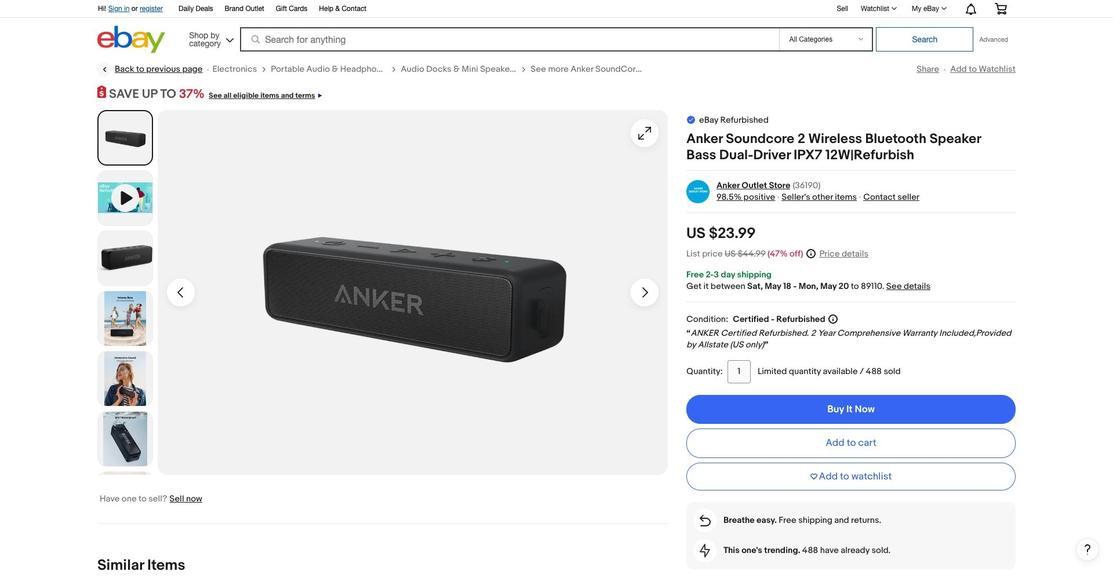 Task type: describe. For each thing, give the bounding box(es) containing it.
your shopping cart image
[[994, 3, 1008, 14]]

Search for anything text field
[[242, 28, 777, 50]]

0 vertical spatial with details__icon image
[[699, 516, 710, 527]]

my ebay image
[[941, 7, 947, 10]]

text__icon image
[[686, 115, 696, 124]]

picture 5 of 7 image
[[98, 412, 152, 466]]

watchlist image
[[892, 7, 897, 10]]

account navigation
[[92, 0, 1016, 18]]

picture 4 of 7 image
[[98, 352, 152, 406]]

anker soundcore 2 wireless bluetooth speaker bass dual-driver ipx7 12w|refurbish - picture 1 of 7 image
[[158, 110, 668, 475]]

1 vertical spatial with details__icon image
[[700, 545, 710, 558]]



Task type: locate. For each thing, give the bounding box(es) containing it.
picture 2 of 7 image
[[98, 231, 152, 286]]

with details__icon image
[[699, 516, 710, 527], [700, 545, 710, 558]]

picture 3 of 7 image
[[98, 291, 152, 346]]

picture 1 of 7 image
[[100, 112, 151, 163]]

help, opens dialogs image
[[1082, 544, 1093, 556]]

banner
[[92, 0, 1016, 56]]

None text field
[[727, 360, 751, 384]]

None submit
[[876, 27, 974, 52]]

video 1 of 1 image
[[98, 171, 152, 225]]



Task type: vqa. For each thing, say whether or not it's contained in the screenshot.
My eBay 'image'
yes



